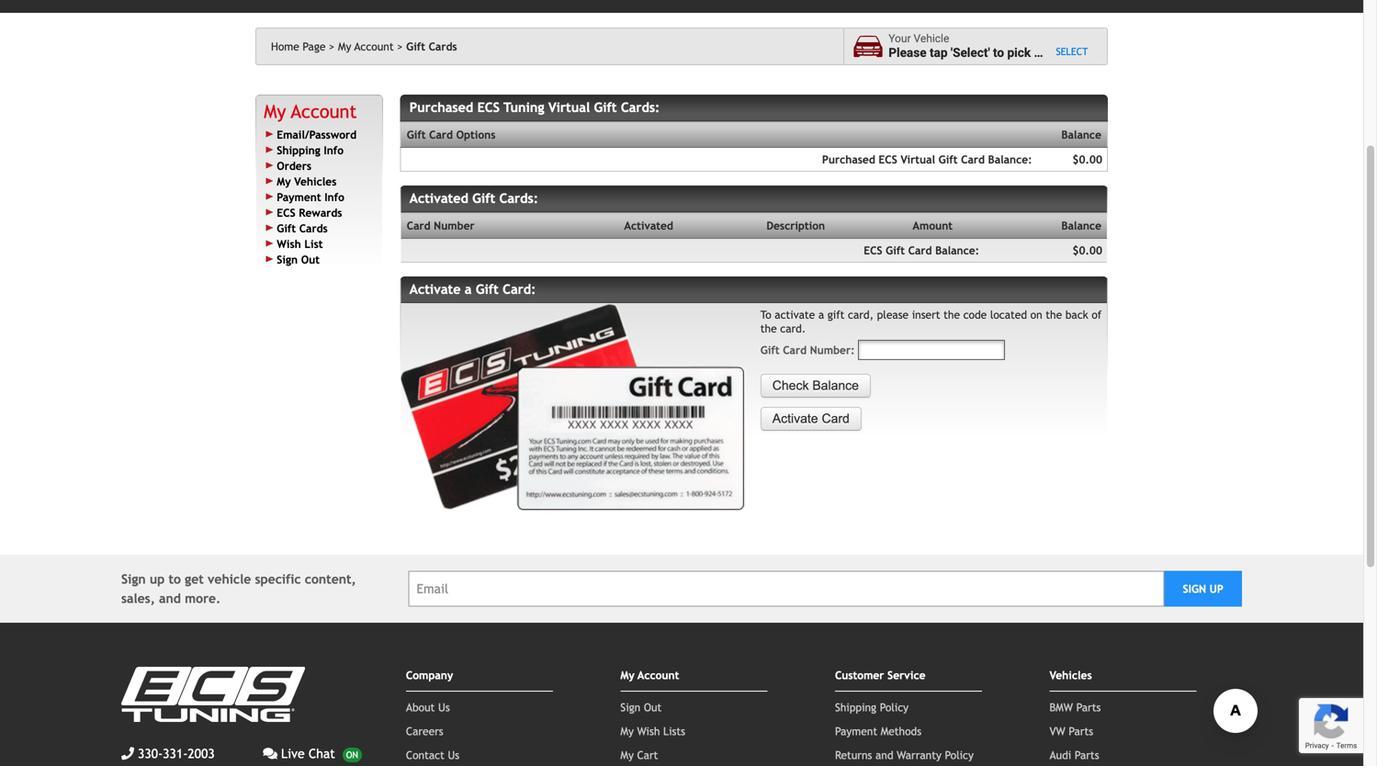 Task type: vqa. For each thing, say whether or not it's contained in the screenshot.


Task type: describe. For each thing, give the bounding box(es) containing it.
vw parts link
[[1050, 725, 1093, 738]]

sign for sign up
[[1183, 582, 1206, 595]]

email/password link
[[277, 128, 357, 141]]

orders link
[[277, 159, 311, 172]]

gift inside my account email/password shipping info orders my vehicles payment info ecs rewards gift cards wish list sign out
[[277, 222, 296, 235]]

insert
[[912, 308, 940, 321]]

0 horizontal spatial virtual
[[548, 100, 590, 115]]

chat
[[309, 746, 335, 761]]

sign up button
[[1164, 571, 1242, 607]]

1 vertical spatial shipping
[[835, 701, 877, 714]]

content,
[[305, 572, 356, 587]]

purchased ecs virtual gift card balance:
[[822, 153, 1032, 166]]

activate for activate card
[[772, 412, 818, 426]]

contact us link
[[406, 749, 459, 762]]

purchased for purchased ecs virtual gift card balance:
[[822, 153, 875, 166]]

gift cards link
[[277, 222, 328, 235]]

1 vertical spatial my account
[[621, 669, 679, 682]]

audi
[[1050, 749, 1071, 762]]

purchased for purchased ecs tuning virtual gift cards:
[[409, 100, 473, 115]]

live
[[281, 746, 305, 761]]

contact us
[[406, 749, 459, 762]]

up for sign up to get vehicle specific content, sales, and more.
[[150, 572, 165, 587]]

vehicle inside sign up to get vehicle specific content, sales, and more.
[[208, 572, 251, 587]]

0 vertical spatial account
[[354, 40, 394, 53]]

check
[[772, 378, 809, 393]]

and inside sign up to get vehicle specific content, sales, and more.
[[159, 591, 181, 606]]

330-331-2003
[[138, 746, 215, 761]]

page
[[303, 40, 326, 53]]

1 horizontal spatial balance:
[[988, 153, 1032, 166]]

about us link
[[406, 701, 450, 714]]

bmw parts
[[1050, 701, 1101, 714]]

my cart link
[[621, 749, 658, 762]]

activated for activated gift cards:
[[409, 191, 468, 206]]

card.
[[780, 322, 806, 335]]

0 horizontal spatial my account
[[338, 40, 394, 53]]

Email email field
[[408, 571, 1164, 607]]

gift cards
[[406, 40, 457, 53]]

specific
[[255, 572, 301, 587]]

a inside your vehicle please tap 'select' to pick a vehicle
[[1034, 46, 1041, 60]]

my down orders link at the left top
[[277, 175, 291, 188]]

payment info link
[[277, 190, 344, 203]]

my wish lists
[[621, 725, 685, 738]]

0 horizontal spatial a
[[465, 282, 472, 297]]

my account email/password shipping info orders my vehicles payment info ecs rewards gift cards wish list sign out
[[264, 100, 357, 266]]

list
[[304, 237, 323, 250]]

shipping policy link
[[835, 701, 909, 714]]

ecs tuning image
[[121, 667, 305, 722]]

vw
[[1050, 725, 1065, 738]]

payment methods link
[[835, 725, 922, 738]]

home page
[[271, 40, 326, 53]]

to inside your vehicle please tap 'select' to pick a vehicle
[[993, 46, 1004, 60]]

tuning
[[504, 100, 544, 115]]

gift inside to activate a gift card, please insert the code located on the back of the card. gift card number:
[[760, 344, 780, 356]]

1 horizontal spatial out
[[644, 701, 662, 714]]

audi parts link
[[1050, 749, 1099, 762]]

orders
[[277, 159, 311, 172]]

phone image
[[121, 747, 134, 760]]

sign for sign up to get vehicle specific content, sales, and more.
[[121, 572, 146, 587]]

parts for vw parts
[[1069, 725, 1093, 738]]

1 vertical spatial balance
[[1061, 219, 1101, 232]]

balance inside 'button'
[[812, 378, 859, 393]]

activate
[[775, 308, 815, 321]]

330-
[[138, 746, 163, 761]]

1 horizontal spatial the
[[944, 308, 960, 321]]

my right page
[[338, 40, 351, 53]]

0 horizontal spatial balance:
[[935, 244, 979, 257]]

card number
[[407, 219, 475, 232]]

lists
[[663, 725, 685, 738]]

gift
[[828, 308, 845, 321]]

sign out
[[621, 701, 662, 714]]

activate a gift card:
[[409, 282, 536, 297]]

to
[[760, 308, 771, 321]]

my left cart
[[621, 749, 634, 762]]

up for sign up
[[1210, 582, 1224, 595]]

a inside to activate a gift card, please insert the code located on the back of the card. gift card number:
[[818, 308, 824, 321]]

sign up
[[1183, 582, 1224, 595]]

sign up to get vehicle specific content, sales, and more.
[[121, 572, 356, 606]]

careers link
[[406, 725, 443, 738]]

'select'
[[951, 46, 990, 60]]

payment methods
[[835, 725, 922, 738]]

code
[[963, 308, 987, 321]]

account inside my account email/password shipping info orders my vehicles payment info ecs rewards gift cards wish list sign out
[[291, 100, 357, 122]]

my wish lists link
[[621, 725, 685, 738]]

home
[[271, 40, 299, 53]]

activate for activate a gift card:
[[409, 282, 461, 297]]

methods
[[881, 725, 922, 738]]

activate card button
[[760, 407, 862, 431]]

check balance button
[[760, 374, 871, 398]]

wish inside my account email/password shipping info orders my vehicles payment info ecs rewards gift cards wish list sign out
[[277, 237, 301, 250]]

live chat
[[281, 746, 335, 761]]

service
[[888, 669, 926, 682]]

home page link
[[271, 40, 335, 53]]

returns and warranty policy
[[835, 749, 974, 762]]

number
[[434, 219, 475, 232]]

please
[[889, 46, 927, 60]]

card:
[[503, 282, 536, 297]]

of
[[1092, 308, 1102, 321]]

1 vertical spatial and
[[876, 749, 893, 762]]

card,
[[848, 308, 874, 321]]

2 horizontal spatial the
[[1046, 308, 1062, 321]]

my cart
[[621, 749, 658, 762]]

get
[[185, 572, 204, 587]]

my vehicles link
[[277, 175, 337, 188]]

tap
[[930, 46, 948, 60]]

1 horizontal spatial sign out link
[[621, 701, 662, 714]]

check balance
[[772, 378, 859, 393]]

us for contact us
[[448, 749, 459, 762]]

shipping policy
[[835, 701, 909, 714]]

audi parts
[[1050, 749, 1099, 762]]

0 vertical spatial cards
[[429, 40, 457, 53]]

more.
[[185, 591, 221, 606]]

vehicle inside your vehicle please tap 'select' to pick a vehicle
[[1044, 46, 1084, 60]]

number:
[[810, 344, 855, 356]]

0 vertical spatial info
[[324, 144, 344, 156]]

0 vertical spatial policy
[[880, 701, 909, 714]]

located
[[990, 308, 1027, 321]]

sales,
[[121, 591, 155, 606]]

0 vertical spatial balance
[[1061, 128, 1101, 141]]

to activate a gift card, please insert the code located on the back of the card. gift card number:
[[760, 308, 1102, 356]]

gift card options
[[407, 128, 496, 141]]

activate card
[[772, 412, 850, 426]]

vehicle
[[914, 32, 949, 45]]

comments image
[[263, 747, 277, 760]]



Task type: locate. For each thing, give the bounding box(es) containing it.
to inside sign up to get vehicle specific content, sales, and more.
[[169, 572, 181, 587]]

cards up the list in the left top of the page
[[299, 222, 328, 235]]

pick
[[1007, 46, 1031, 60]]

vehicles
[[294, 175, 337, 188], [1050, 669, 1092, 682]]

my account link
[[338, 40, 403, 53], [264, 100, 357, 122]]

1 vertical spatial cards:
[[499, 191, 538, 206]]

virtual up amount
[[901, 153, 935, 166]]

on
[[1030, 308, 1042, 321]]

and right sales, at bottom
[[159, 591, 181, 606]]

0 vertical spatial activated
[[409, 191, 468, 206]]

1 vertical spatial policy
[[945, 749, 974, 762]]

1 horizontal spatial payment
[[835, 725, 877, 738]]

sign out link down wish list link
[[277, 253, 320, 266]]

parts right bmw
[[1076, 701, 1101, 714]]

shipping down customer
[[835, 701, 877, 714]]

0 vertical spatial sign out link
[[277, 253, 320, 266]]

1 vertical spatial vehicles
[[1050, 669, 1092, 682]]

1 vertical spatial activated
[[624, 219, 673, 232]]

to left pick at top
[[993, 46, 1004, 60]]

info down email/password link
[[324, 144, 344, 156]]

sign out link up my wish lists link
[[621, 701, 662, 714]]

0 horizontal spatial the
[[760, 322, 777, 335]]

1 horizontal spatial a
[[818, 308, 824, 321]]

warranty
[[897, 749, 942, 762]]

2 vertical spatial a
[[818, 308, 824, 321]]

activate down "check" at the right
[[772, 412, 818, 426]]

Gift Card Number: text field
[[858, 340, 1005, 360]]

select
[[1056, 46, 1088, 57]]

amount
[[913, 219, 953, 232]]

out down the list in the left top of the page
[[301, 253, 320, 266]]

1 vertical spatial parts
[[1069, 725, 1093, 738]]

my account right page
[[338, 40, 394, 53]]

purchased up "description"
[[822, 153, 875, 166]]

parts
[[1076, 701, 1101, 714], [1069, 725, 1093, 738], [1075, 749, 1099, 762]]

0 horizontal spatial out
[[301, 253, 320, 266]]

my account link up email/password link
[[264, 100, 357, 122]]

balance up back
[[1061, 219, 1101, 232]]

wish up cart
[[637, 725, 660, 738]]

info up 'rewards'
[[324, 190, 344, 203]]

1 vertical spatial to
[[169, 572, 181, 587]]

0 vertical spatial shipping
[[277, 144, 320, 156]]

my account up sign out
[[621, 669, 679, 682]]

1 vertical spatial activate
[[772, 412, 818, 426]]

cards up gift card options
[[429, 40, 457, 53]]

1 vertical spatial virtual
[[901, 153, 935, 166]]

your vehicle please tap 'select' to pick a vehicle
[[889, 32, 1084, 60]]

0 horizontal spatial policy
[[880, 701, 909, 714]]

email/password
[[277, 128, 357, 141]]

0 horizontal spatial vehicle
[[208, 572, 251, 587]]

about
[[406, 701, 435, 714]]

0 vertical spatial $0.00
[[1073, 153, 1102, 166]]

my up my cart
[[621, 725, 634, 738]]

sign inside sign up to get vehicle specific content, sales, and more.
[[121, 572, 146, 587]]

2 vertical spatial parts
[[1075, 749, 1099, 762]]

0 vertical spatial wish
[[277, 237, 301, 250]]

1 horizontal spatial policy
[[945, 749, 974, 762]]

0 horizontal spatial shipping
[[277, 144, 320, 156]]

1 horizontal spatial up
[[1210, 582, 1224, 595]]

a left card:
[[465, 282, 472, 297]]

0 vertical spatial purchased
[[409, 100, 473, 115]]

sign inside my account email/password shipping info orders my vehicles payment info ecs rewards gift cards wish list sign out
[[277, 253, 298, 266]]

0 vertical spatial and
[[159, 591, 181, 606]]

us right the about
[[438, 701, 450, 714]]

out inside my account email/password shipping info orders my vehicles payment info ecs rewards gift cards wish list sign out
[[301, 253, 320, 266]]

about us
[[406, 701, 450, 714]]

parts right audi
[[1075, 749, 1099, 762]]

to
[[993, 46, 1004, 60], [169, 572, 181, 587]]

1 vertical spatial $0.00
[[1073, 244, 1102, 257]]

1 $0.00 from the top
[[1073, 153, 1102, 166]]

payment down my vehicles link
[[277, 190, 321, 203]]

0 horizontal spatial vehicles
[[294, 175, 337, 188]]

sign
[[277, 253, 298, 266], [121, 572, 146, 587], [1183, 582, 1206, 595], [621, 701, 641, 714]]

2 horizontal spatial a
[[1034, 46, 1041, 60]]

1 vertical spatial out
[[644, 701, 662, 714]]

331-
[[163, 746, 188, 761]]

balance:
[[988, 153, 1032, 166], [935, 244, 979, 257]]

payment inside my account email/password shipping info orders my vehicles payment info ecs rewards gift cards wish list sign out
[[277, 190, 321, 203]]

0 vertical spatial balance:
[[988, 153, 1032, 166]]

card inside button
[[822, 412, 850, 426]]

330-331-2003 link
[[121, 744, 215, 763]]

info
[[324, 144, 344, 156], [324, 190, 344, 203]]

options
[[456, 128, 496, 141]]

activate down card number
[[409, 282, 461, 297]]

sign inside button
[[1183, 582, 1206, 595]]

my up email/password link
[[264, 100, 286, 122]]

1 vertical spatial wish
[[637, 725, 660, 738]]

the down 'to'
[[760, 322, 777, 335]]

payment up returns
[[835, 725, 877, 738]]

the right on
[[1046, 308, 1062, 321]]

purchased up gift card options
[[409, 100, 473, 115]]

balance down number:
[[812, 378, 859, 393]]

description
[[766, 219, 825, 232]]

vehicle right pick at top
[[1044, 46, 1084, 60]]

us right contact
[[448, 749, 459, 762]]

purchased
[[409, 100, 473, 115], [822, 153, 875, 166]]

1 horizontal spatial activated
[[624, 219, 673, 232]]

cards
[[429, 40, 457, 53], [299, 222, 328, 235]]

card
[[429, 128, 453, 141], [961, 153, 985, 166], [407, 219, 430, 232], [908, 244, 932, 257], [783, 344, 807, 356], [822, 412, 850, 426]]

a right pick at top
[[1034, 46, 1041, 60]]

select link
[[1056, 46, 1088, 58]]

shipping info link
[[277, 144, 344, 156]]

1 vertical spatial account
[[291, 100, 357, 122]]

0 vertical spatial payment
[[277, 190, 321, 203]]

0 vertical spatial activate
[[409, 282, 461, 297]]

vehicles up payment info link
[[294, 175, 337, 188]]

wish list link
[[277, 237, 323, 250]]

vehicle up more.
[[208, 572, 251, 587]]

please
[[877, 308, 909, 321]]

0 vertical spatial my account
[[338, 40, 394, 53]]

0 vertical spatial parts
[[1076, 701, 1101, 714]]

us for about us
[[438, 701, 450, 714]]

sign for sign out
[[621, 701, 641, 714]]

up inside button
[[1210, 582, 1224, 595]]

0 vertical spatial virtual
[[548, 100, 590, 115]]

0 vertical spatial us
[[438, 701, 450, 714]]

shipping up orders
[[277, 144, 320, 156]]

1 vertical spatial my account link
[[264, 100, 357, 122]]

0 horizontal spatial to
[[169, 572, 181, 587]]

out up my wish lists link
[[644, 701, 662, 714]]

0 vertical spatial vehicle
[[1044, 46, 1084, 60]]

2003
[[188, 746, 215, 761]]

0 vertical spatial cards:
[[621, 100, 660, 115]]

0 horizontal spatial activated
[[409, 191, 468, 206]]

careers
[[406, 725, 443, 738]]

returns and warranty policy link
[[835, 749, 974, 762]]

up inside sign up to get vehicle specific content, sales, and more.
[[150, 572, 165, 587]]

a
[[1034, 46, 1041, 60], [465, 282, 472, 297], [818, 308, 824, 321]]

sign out link
[[277, 253, 320, 266], [621, 701, 662, 714]]

cards inside my account email/password shipping info orders my vehicles payment info ecs rewards gift cards wish list sign out
[[299, 222, 328, 235]]

ecs inside my account email/password shipping info orders my vehicles payment info ecs rewards gift cards wish list sign out
[[277, 206, 295, 219]]

0 vertical spatial vehicles
[[294, 175, 337, 188]]

vehicles inside my account email/password shipping info orders my vehicles payment info ecs rewards gift cards wish list sign out
[[294, 175, 337, 188]]

0 horizontal spatial purchased
[[409, 100, 473, 115]]

1 horizontal spatial vehicle
[[1044, 46, 1084, 60]]

1 vertical spatial purchased
[[822, 153, 875, 166]]

account left gift cards
[[354, 40, 394, 53]]

up
[[150, 572, 165, 587], [1210, 582, 1224, 595]]

to left get
[[169, 572, 181, 587]]

1 horizontal spatial cards:
[[621, 100, 660, 115]]

parts for audi parts
[[1075, 749, 1099, 762]]

back
[[1065, 308, 1088, 321]]

activated
[[409, 191, 468, 206], [624, 219, 673, 232]]

bmw parts link
[[1050, 701, 1101, 714]]

your
[[889, 32, 911, 45]]

returns
[[835, 749, 872, 762]]

0 horizontal spatial up
[[150, 572, 165, 587]]

my
[[338, 40, 351, 53], [264, 100, 286, 122], [277, 175, 291, 188], [621, 669, 635, 682], [621, 725, 634, 738], [621, 749, 634, 762]]

cart
[[637, 749, 658, 762]]

2 vertical spatial balance
[[812, 378, 859, 393]]

activated gift cards:
[[409, 191, 538, 206]]

rewards
[[299, 206, 342, 219]]

policy right warranty in the bottom right of the page
[[945, 749, 974, 762]]

my account
[[338, 40, 394, 53], [621, 669, 679, 682]]

0 horizontal spatial cards
[[299, 222, 328, 235]]

virtual right tuning
[[548, 100, 590, 115]]

the left code
[[944, 308, 960, 321]]

activate
[[409, 282, 461, 297], [772, 412, 818, 426]]

ecs gift card balance:
[[864, 244, 986, 257]]

0 vertical spatial my account link
[[338, 40, 403, 53]]

card inside to activate a gift card, please insert the code located on the back of the card. gift card number:
[[783, 344, 807, 356]]

vw parts
[[1050, 725, 1093, 738]]

1 vertical spatial sign out link
[[621, 701, 662, 714]]

the
[[944, 308, 960, 321], [1046, 308, 1062, 321], [760, 322, 777, 335]]

0 horizontal spatial cards:
[[499, 191, 538, 206]]

1 horizontal spatial purchased
[[822, 153, 875, 166]]

parts for bmw parts
[[1076, 701, 1101, 714]]

wish down gift cards link
[[277, 237, 301, 250]]

parts right vw
[[1069, 725, 1093, 738]]

1 vertical spatial payment
[[835, 725, 877, 738]]

0 horizontal spatial activate
[[409, 282, 461, 297]]

ecs rewards link
[[277, 206, 342, 219]]

0 vertical spatial out
[[301, 253, 320, 266]]

activate inside activate card button
[[772, 412, 818, 426]]

2 vertical spatial account
[[638, 669, 679, 682]]

0 vertical spatial to
[[993, 46, 1004, 60]]

1 vertical spatial cards
[[299, 222, 328, 235]]

1 vertical spatial vehicle
[[208, 572, 251, 587]]

payment
[[277, 190, 321, 203], [835, 725, 877, 738]]

out
[[301, 253, 320, 266], [644, 701, 662, 714]]

vehicle
[[1044, 46, 1084, 60], [208, 572, 251, 587]]

0 horizontal spatial and
[[159, 591, 181, 606]]

ecs
[[477, 100, 500, 115], [879, 153, 897, 166], [277, 206, 295, 219], [864, 244, 882, 257]]

1 vertical spatial us
[[448, 749, 459, 762]]

1 horizontal spatial wish
[[637, 725, 660, 738]]

activated for activated
[[624, 219, 673, 232]]

1 vertical spatial info
[[324, 190, 344, 203]]

1 vertical spatial balance:
[[935, 244, 979, 257]]

wish
[[277, 237, 301, 250], [637, 725, 660, 738]]

1 vertical spatial a
[[465, 282, 472, 297]]

$0.00
[[1073, 153, 1102, 166], [1073, 244, 1102, 257]]

2 $0.00 from the top
[[1073, 244, 1102, 257]]

live chat link
[[263, 744, 362, 763]]

1 horizontal spatial my account
[[621, 669, 679, 682]]

1 horizontal spatial cards
[[429, 40, 457, 53]]

policy up methods
[[880, 701, 909, 714]]

shipping inside my account email/password shipping info orders my vehicles payment info ecs rewards gift cards wish list sign out
[[277, 144, 320, 156]]

1 horizontal spatial activate
[[772, 412, 818, 426]]

balance down select 'link'
[[1061, 128, 1101, 141]]

my up sign out
[[621, 669, 635, 682]]

0 vertical spatial a
[[1034, 46, 1041, 60]]

0 horizontal spatial wish
[[277, 237, 301, 250]]

purchased ecs tuning virtual gift cards:
[[409, 100, 660, 115]]

and down payment methods
[[876, 749, 893, 762]]

0 horizontal spatial payment
[[277, 190, 321, 203]]

1 horizontal spatial vehicles
[[1050, 669, 1092, 682]]

a left gift
[[818, 308, 824, 321]]

1 horizontal spatial virtual
[[901, 153, 935, 166]]

account up email/password link
[[291, 100, 357, 122]]

company
[[406, 669, 453, 682]]

0 horizontal spatial sign out link
[[277, 253, 320, 266]]

customer service
[[835, 669, 926, 682]]

1 horizontal spatial shipping
[[835, 701, 877, 714]]

vehicles up "bmw parts"
[[1050, 669, 1092, 682]]

customer
[[835, 669, 884, 682]]

account up sign out
[[638, 669, 679, 682]]

1 horizontal spatial to
[[993, 46, 1004, 60]]

1 horizontal spatial and
[[876, 749, 893, 762]]

my account link right page
[[338, 40, 403, 53]]



